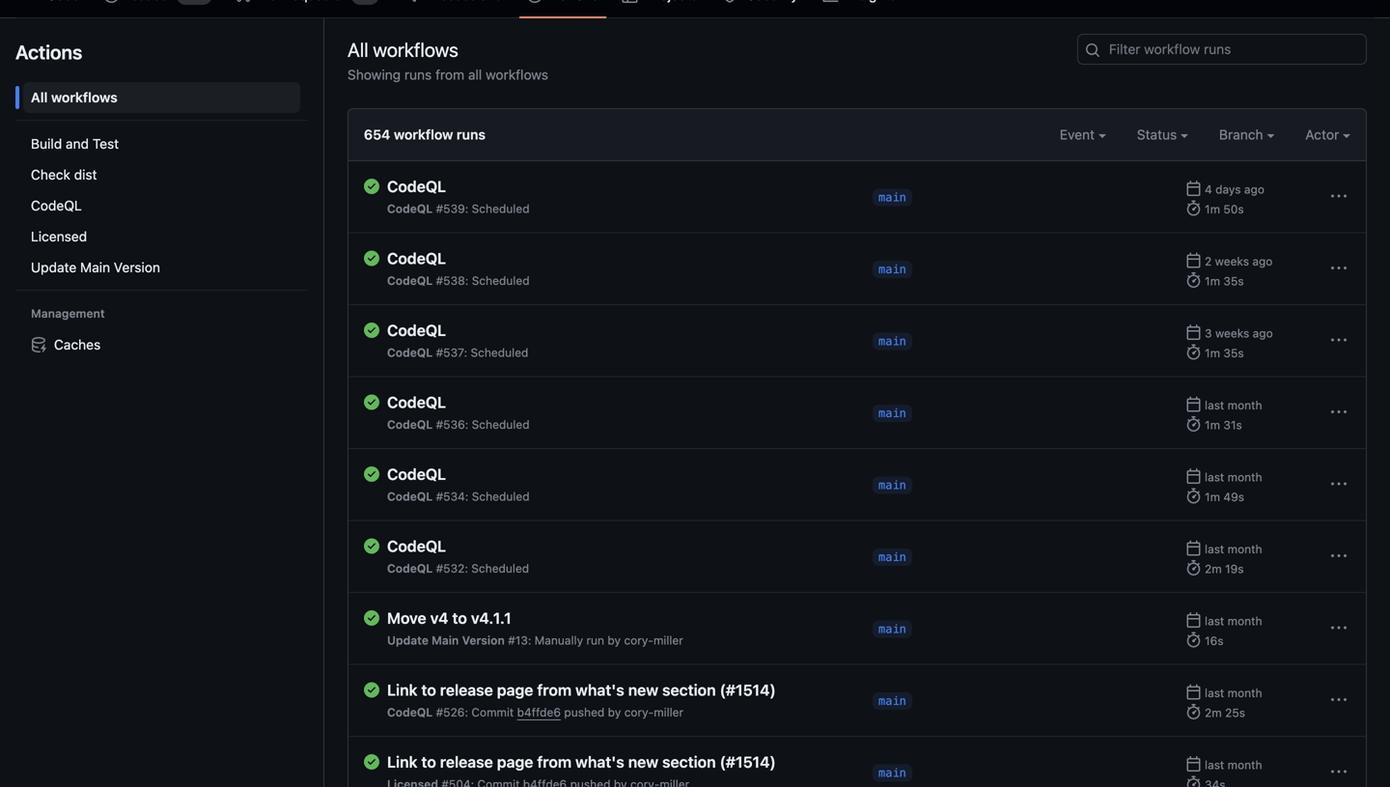 Task type: describe. For each thing, give the bounding box(es) containing it.
from for link to release page from what's new section (#1514)
[[537, 753, 572, 771]]

main link for #536:
[[873, 404, 913, 422]]

scheduled for codeql codeql #536: scheduled
[[472, 418, 530, 431]]

#537:
[[436, 346, 468, 359]]

35s for codeql codeql #537: scheduled
[[1224, 346, 1245, 360]]

codeql link for codeql codeql #537: scheduled
[[387, 321, 858, 340]]

(#1514) for link to release page from what's new section (#1514) codeql #526: commit b4ffde6 pushed             by cory-miller
[[720, 681, 776, 699]]

update main version
[[31, 259, 160, 275]]

completed successfully image for #536:
[[364, 395, 380, 410]]

what's for link to release page from what's new section (#1514)
[[576, 753, 625, 771]]

completed successfully image for #532:
[[364, 538, 380, 554]]

codeql link for codeql codeql #536: scheduled
[[387, 393, 858, 412]]

from for link to release page from what's new section (#1514) codeql #526: commit b4ffde6 pushed             by cory-miller
[[537, 681, 572, 699]]

manually
[[535, 634, 584, 647]]

what's for link to release page from what's new section (#1514) codeql #526: commit b4ffde6 pushed             by cory-miller
[[576, 681, 625, 699]]

licensed link
[[23, 221, 300, 252]]

run duration image for #539:
[[1187, 200, 1202, 216]]

scheduled for codeql codeql #532: scheduled
[[472, 562, 529, 575]]

2
[[1206, 255, 1213, 268]]

run duration image for release
[[1187, 704, 1202, 720]]

0 vertical spatial all workflows
[[348, 38, 459, 61]]

last month for release
[[1206, 686, 1263, 700]]

last for to
[[1206, 614, 1225, 628]]

654 workflow runs
[[364, 127, 486, 142]]

9 main link from the top
[[873, 764, 913, 782]]

branch
[[1220, 127, 1268, 142]]

1m 49s
[[1206, 490, 1245, 504]]

all
[[468, 67, 482, 83]]

codeql left #534:
[[387, 490, 433, 503]]

search image
[[1086, 43, 1101, 58]]

caches
[[54, 337, 101, 353]]

run duration image for #534:
[[1187, 488, 1202, 504]]

release for link to release page from what's new section (#1514) codeql #526: commit b4ffde6 pushed             by cory-miller
[[440, 681, 493, 699]]

link to release page from what's new section (#1514) codeql #526: commit b4ffde6 pushed             by cory-miller
[[387, 681, 776, 719]]

show options image for v4.1.1
[[1332, 620, 1347, 636]]

1 cory-miller link from the top
[[624, 634, 684, 647]]

completed successfully image for link to release page from what's new section (#1514)
[[364, 682, 380, 698]]

1m for codeql codeql #536: scheduled
[[1206, 418, 1221, 432]]

show options image for codeql codeql #539: scheduled
[[1332, 189, 1347, 204]]

1 horizontal spatial runs
[[457, 127, 486, 142]]

scheduled for codeql codeql #534: scheduled
[[472, 490, 530, 503]]

actions
[[15, 41, 82, 63]]

last for #532:
[[1206, 542, 1225, 556]]

build and test link
[[23, 128, 300, 159]]

play image
[[527, 0, 543, 3]]

3 weeks ago
[[1206, 326, 1274, 340]]

update inside filter workflows element
[[31, 259, 77, 275]]

1m 35s for codeql codeql #538: scheduled
[[1206, 274, 1245, 288]]

check dist link
[[23, 159, 300, 190]]

codeql link for codeql codeql #539: scheduled
[[387, 177, 858, 196]]

month for #532:
[[1228, 542, 1263, 556]]

calendar image for #532:
[[1187, 540, 1202, 556]]

main link for #537:
[[873, 333, 913, 350]]

link to release page from what's new section (#1514) link for link to release page from what's new section (#1514) completed successfully icon
[[387, 680, 858, 700]]

completed successfully image for #537:
[[364, 323, 380, 338]]

50s
[[1224, 202, 1245, 216]]

last month for to
[[1206, 614, 1263, 628]]

build and test
[[31, 136, 119, 152]]

run duration image for #536:
[[1187, 416, 1202, 432]]

1 horizontal spatial workflows
[[373, 38, 459, 61]]

show options image for codeql codeql #537: scheduled
[[1332, 333, 1347, 348]]

ago for codeql codeql #538: scheduled
[[1253, 255, 1273, 268]]

654
[[364, 127, 391, 142]]

licensed
[[31, 228, 87, 244]]

codeql inside filter workflows element
[[31, 198, 82, 213]]

cory- inside link to release page from what's new section (#1514) codeql #526: commit b4ffde6 pushed             by cory-miller
[[625, 706, 654, 719]]

filter workflows element
[[23, 128, 300, 283]]

2m 25s
[[1206, 706, 1246, 720]]

list containing all workflows
[[15, 74, 308, 368]]

scheduled for codeql codeql #538: scheduled
[[472, 274, 530, 287]]

main link for #539:
[[873, 189, 913, 206]]

run duration image for codeql codeql #538: scheduled
[[1187, 272, 1202, 288]]

7 completed successfully image from the top
[[364, 754, 380, 770]]

new for link to release page from what's new section (#1514)
[[629, 753, 659, 771]]

main inside filter workflows element
[[80, 259, 110, 275]]

4
[[1206, 183, 1213, 196]]

run duration image for codeql codeql #532: scheduled
[[1187, 560, 1202, 576]]

codeql up #537:
[[387, 321, 446, 340]]

link to release page from what's new section (#1514)
[[387, 753, 776, 771]]

codeql up #536:
[[387, 393, 446, 411]]

19s
[[1226, 562, 1245, 576]]

1m for codeql codeql #538: scheduled
[[1206, 274, 1221, 288]]

codeql up #532:
[[387, 537, 446, 555]]

month for #534:
[[1228, 470, 1263, 484]]

weeks for codeql codeql #538: scheduled
[[1216, 255, 1250, 268]]

b4ffde6 link
[[517, 706, 561, 719]]

status button
[[1138, 125, 1189, 145]]

month for release
[[1228, 686, 1263, 700]]

ago for codeql codeql #537: scheduled
[[1253, 326, 1274, 340]]

status
[[1138, 127, 1181, 142]]

16s
[[1206, 634, 1224, 648]]

run duration image for to
[[1187, 632, 1202, 648]]

last month for #536:
[[1206, 398, 1263, 412]]

showing runs from all workflows
[[348, 67, 549, 83]]

2m for codeql
[[1206, 562, 1223, 576]]

test
[[93, 136, 119, 152]]

event button
[[1060, 125, 1107, 145]]

9 main from the top
[[879, 766, 907, 780]]

codeql left #537:
[[387, 346, 433, 359]]

calendar image for #538:
[[1187, 253, 1202, 268]]

codeql inside link to release page from what's new section (#1514) codeql #526: commit b4ffde6 pushed             by cory-miller
[[387, 706, 433, 719]]

#538:
[[436, 274, 469, 287]]

update main version link
[[23, 252, 300, 283]]

main link for #534:
[[873, 476, 913, 494]]

codeql link for codeql codeql #532: scheduled
[[387, 537, 858, 556]]

move
[[387, 609, 427, 627]]

run
[[587, 634, 605, 647]]

0 vertical spatial from
[[436, 67, 465, 83]]

main for #539:
[[879, 191, 907, 204]]

weeks for codeql codeql #537: scheduled
[[1216, 326, 1250, 340]]

codeql codeql #537: scheduled
[[387, 321, 529, 359]]

main for #532:
[[879, 550, 907, 564]]

#534:
[[436, 490, 469, 503]]

build
[[31, 136, 62, 152]]

6 last from the top
[[1206, 758, 1225, 772]]

dist
[[74, 167, 97, 183]]

actor button
[[1306, 125, 1351, 145]]

2 horizontal spatial workflows
[[486, 67, 549, 83]]

completed successfully image for #539:
[[364, 179, 380, 194]]

all inside all workflows link
[[31, 89, 48, 105]]

last month for #532:
[[1206, 542, 1263, 556]]

version inside filter workflows element
[[114, 259, 160, 275]]

b4ffde6
[[517, 706, 561, 719]]

scheduled for codeql codeql #537: scheduled
[[471, 346, 529, 359]]

check dist
[[31, 167, 97, 183]]

show options image for page
[[1332, 692, 1347, 708]]

table image
[[623, 0, 638, 3]]

1m for codeql codeql #534: scheduled
[[1206, 490, 1221, 504]]



Task type: locate. For each thing, give the bounding box(es) containing it.
link to release page from what's new section (#1514) link down pushed
[[387, 752, 858, 772]]

section inside link to release page from what's new section (#1514) codeql #526: commit b4ffde6 pushed             by cory-miller
[[663, 681, 716, 699]]

2 by from the top
[[608, 706, 621, 719]]

1 vertical spatial to
[[422, 681, 436, 699]]

main inside "move v4 to v4.1.1 update main version #13: manually run                           by cory-miller"
[[432, 634, 459, 647]]

last for #536:
[[1206, 398, 1225, 412]]

1 month from the top
[[1228, 398, 1263, 412]]

move v4 to v4.1.1 update main version #13: manually run                           by cory-miller
[[387, 609, 684, 647]]

what's inside link to release page from what's new section (#1514) codeql #526: commit b4ffde6 pushed             by cory-miller
[[576, 681, 625, 699]]

cory-
[[624, 634, 654, 647], [625, 706, 654, 719]]

cory- inside "move v4 to v4.1.1 update main version #13: manually run                           by cory-miller"
[[624, 634, 654, 647]]

miller down move v4 to v4.1.1 link
[[654, 634, 684, 647]]

ago for codeql codeql #539: scheduled
[[1245, 183, 1265, 196]]

6 main from the top
[[879, 550, 907, 564]]

1 vertical spatial update
[[387, 634, 429, 647]]

2 vertical spatial to
[[422, 753, 436, 771]]

page for link to release page from what's new section (#1514)
[[497, 753, 534, 771]]

2 cory-miller link from the top
[[625, 706, 684, 719]]

5 last from the top
[[1206, 686, 1225, 700]]

update down move
[[387, 634, 429, 647]]

weeks right 3
[[1216, 326, 1250, 340]]

codeql codeql #538: scheduled
[[387, 249, 530, 287]]

2m for link to release page from what's new section (#1514)
[[1206, 706, 1223, 720]]

2 vertical spatial workflows
[[51, 89, 118, 105]]

month
[[1228, 398, 1263, 412], [1228, 470, 1263, 484], [1228, 542, 1263, 556], [1228, 614, 1263, 628], [1228, 686, 1263, 700], [1228, 758, 1263, 772]]

cory- down move v4 to v4.1.1 link
[[624, 634, 654, 647]]

3 month from the top
[[1228, 542, 1263, 556]]

2 show options image from the top
[[1332, 261, 1347, 276]]

from inside link to release page from what's new section (#1514) codeql #526: commit b4ffde6 pushed             by cory-miller
[[537, 681, 572, 699]]

4 show options image from the top
[[1332, 404, 1347, 420]]

completed successfully image
[[364, 251, 380, 266], [364, 682, 380, 698]]

link for link to release page from what's new section (#1514) codeql #526: commit b4ffde6 pushed             by cory-miller
[[387, 681, 418, 699]]

2 link to release page from what's new section (#1514) link from the top
[[387, 752, 858, 772]]

codeql up licensed
[[31, 198, 82, 213]]

version down licensed 'link'
[[114, 259, 160, 275]]

2 35s from the top
[[1224, 346, 1245, 360]]

2 vertical spatial ago
[[1253, 326, 1274, 340]]

1 vertical spatial version
[[462, 634, 505, 647]]

1 vertical spatial link to release page from what's new section (#1514) link
[[387, 752, 858, 772]]

last up 2m 25s
[[1206, 686, 1225, 700]]

31s
[[1224, 418, 1243, 432]]

0 horizontal spatial update
[[31, 259, 77, 275]]

0 horizontal spatial all workflows
[[31, 89, 118, 105]]

link to release page from what's new section (#1514) link up pushed
[[387, 680, 858, 700]]

from left the all
[[436, 67, 465, 83]]

5 run duration image from the top
[[1187, 632, 1202, 648]]

2 section from the top
[[663, 753, 716, 771]]

main link
[[873, 189, 913, 206], [873, 261, 913, 278], [873, 333, 913, 350], [873, 404, 913, 422], [873, 476, 913, 494], [873, 548, 913, 566], [873, 620, 913, 638], [873, 692, 913, 710], [873, 764, 913, 782]]

1 vertical spatial calendar image
[[1187, 397, 1202, 412]]

days
[[1216, 183, 1242, 196]]

cory-miller link right pushed
[[625, 706, 684, 719]]

codeql left #539:
[[387, 202, 433, 215]]

2 release from the top
[[440, 753, 493, 771]]

scheduled for codeql codeql #539: scheduled
[[472, 202, 530, 215]]

main for #537:
[[879, 334, 907, 348]]

1 link from the top
[[387, 681, 418, 699]]

0 vertical spatial cory-
[[624, 634, 654, 647]]

last for #534:
[[1206, 470, 1225, 484]]

1 run duration image from the top
[[1187, 272, 1202, 288]]

4 last from the top
[[1206, 614, 1225, 628]]

1 new from the top
[[629, 681, 659, 699]]

all workflows
[[348, 38, 459, 61], [31, 89, 118, 105]]

3
[[1206, 326, 1213, 340]]

4 run duration image from the top
[[1187, 488, 1202, 504]]

5 main link from the top
[[873, 476, 913, 494]]

codeql link
[[387, 177, 858, 196], [23, 190, 300, 221], [387, 249, 858, 268], [387, 321, 858, 340], [387, 393, 858, 412], [387, 465, 858, 484], [387, 537, 858, 556]]

last up 2m 19s
[[1206, 542, 1225, 556]]

all workflows up build and test on the top of page
[[31, 89, 118, 105]]

completed successfully image for to
[[364, 610, 380, 626]]

1 vertical spatial weeks
[[1216, 326, 1250, 340]]

2 cory- from the top
[[625, 706, 654, 719]]

last for release
[[1206, 686, 1225, 700]]

scheduled right #538:
[[472, 274, 530, 287]]

main for #534:
[[879, 478, 907, 492]]

workflows up 'showing runs from all workflows'
[[373, 38, 459, 61]]

codeql link for codeql codeql #534: scheduled
[[387, 465, 858, 484]]

1m 35s for codeql codeql #537: scheduled
[[1206, 346, 1245, 360]]

1 vertical spatial 1m 35s
[[1206, 346, 1245, 360]]

pushed
[[564, 706, 605, 719]]

0 horizontal spatial main
[[80, 259, 110, 275]]

6 completed successfully image from the top
[[364, 610, 380, 626]]

new inside link to release page from what's new section (#1514) codeql #526: commit b4ffde6 pushed             by cory-miller
[[629, 681, 659, 699]]

from down "b4ffde6" link
[[537, 753, 572, 771]]

update down licensed
[[31, 259, 77, 275]]

move v4 to v4.1.1 link
[[387, 609, 858, 628]]

calendar image for #539:
[[1187, 181, 1202, 196]]

main for #538:
[[879, 262, 907, 276]]

1m left 49s
[[1206, 490, 1221, 504]]

3 last from the top
[[1206, 542, 1225, 556]]

scheduled inside the codeql codeql #534: scheduled
[[472, 490, 530, 503]]

35s
[[1224, 274, 1245, 288], [1224, 346, 1245, 360]]

codeql codeql #539: scheduled
[[387, 177, 530, 215]]

to inside link to release page from what's new section (#1514) codeql #526: commit b4ffde6 pushed             by cory-miller
[[422, 681, 436, 699]]

0 vertical spatial link to release page from what's new section (#1514) link
[[387, 680, 858, 700]]

scheduled right #539:
[[472, 202, 530, 215]]

workflows
[[373, 38, 459, 61], [486, 67, 549, 83], [51, 89, 118, 105]]

#13:
[[508, 634, 532, 647]]

last up 1m 31s
[[1206, 398, 1225, 412]]

graph image
[[823, 0, 839, 3]]

0 vertical spatial weeks
[[1216, 255, 1250, 268]]

month down 19s
[[1228, 614, 1263, 628]]

(#1514)
[[720, 681, 776, 699], [720, 753, 776, 771]]

0 vertical spatial completed successfully image
[[364, 251, 380, 266]]

1 vertical spatial runs
[[457, 127, 486, 142]]

25s
[[1226, 706, 1246, 720]]

new
[[629, 681, 659, 699], [629, 753, 659, 771]]

scheduled inside codeql codeql #536: scheduled
[[472, 418, 530, 431]]

to for link to release page from what's new section (#1514)
[[422, 753, 436, 771]]

1m for codeql codeql #539: scheduled
[[1206, 202, 1221, 216]]

1 calendar image from the top
[[1187, 181, 1202, 196]]

3 calendar image from the top
[[1187, 684, 1202, 700]]

1m 35s
[[1206, 274, 1245, 288], [1206, 346, 1245, 360]]

1 vertical spatial page
[[497, 753, 534, 771]]

runs right workflow
[[457, 127, 486, 142]]

1 calendar image from the top
[[1187, 253, 1202, 268]]

month for #536:
[[1228, 398, 1263, 412]]

1 vertical spatial section
[[663, 753, 716, 771]]

comment discussion image
[[403, 0, 418, 3]]

workflows right the all
[[486, 67, 549, 83]]

1 horizontal spatial update
[[387, 634, 429, 647]]

last month down "25s"
[[1206, 758, 1263, 772]]

cory-miller link down move v4 to v4.1.1 link
[[624, 634, 684, 647]]

2m 19s
[[1206, 562, 1245, 576]]

main link for #538:
[[873, 261, 913, 278]]

month up 31s at the bottom right of page
[[1228, 398, 1263, 412]]

2 month from the top
[[1228, 470, 1263, 484]]

show options image for codeql codeql #532: scheduled
[[1332, 548, 1347, 564]]

v4.1.1
[[471, 609, 512, 627]]

show options image
[[1332, 476, 1347, 492], [1332, 620, 1347, 636], [1332, 692, 1347, 708], [1332, 764, 1347, 780]]

6 run duration image from the top
[[1187, 704, 1202, 720]]

1 show options image from the top
[[1332, 476, 1347, 492]]

2 weeks from the top
[[1216, 326, 1250, 340]]

0 vertical spatial to
[[453, 609, 467, 627]]

git pull request image
[[236, 0, 251, 3]]

1 horizontal spatial all workflows
[[348, 38, 459, 61]]

month for to
[[1228, 614, 1263, 628]]

all workflows up showing
[[348, 38, 459, 61]]

1 run duration image from the top
[[1187, 200, 1202, 216]]

1 vertical spatial 2m
[[1206, 706, 1223, 720]]

0 vertical spatial new
[[629, 681, 659, 699]]

1 last from the top
[[1206, 398, 1225, 412]]

actor
[[1306, 127, 1344, 142]]

1m 35s down 2 weeks ago
[[1206, 274, 1245, 288]]

0 vertical spatial main
[[80, 259, 110, 275]]

None search field
[[1078, 34, 1368, 65]]

list
[[15, 74, 308, 368]]

codeql codeql #532: scheduled
[[387, 537, 529, 575]]

4 1m from the top
[[1206, 418, 1221, 432]]

all up showing
[[348, 38, 369, 61]]

and
[[66, 136, 89, 152]]

ago right 3
[[1253, 326, 1274, 340]]

update
[[31, 259, 77, 275], [387, 634, 429, 647]]

2m
[[1206, 562, 1223, 576], [1206, 706, 1223, 720]]

what's down pushed
[[576, 753, 625, 771]]

show options image for scheduled
[[1332, 476, 1347, 492]]

Filter workflow runs search field
[[1078, 34, 1368, 65]]

4 month from the top
[[1228, 614, 1263, 628]]

from up b4ffde6
[[537, 681, 572, 699]]

main for to
[[879, 622, 907, 636]]

2 1m 35s from the top
[[1206, 346, 1245, 360]]

0 vertical spatial update
[[31, 259, 77, 275]]

runs
[[405, 67, 432, 83], [457, 127, 486, 142]]

4 days ago
[[1206, 183, 1265, 196]]

3 run duration image from the top
[[1187, 776, 1202, 787]]

1 by from the top
[[608, 634, 621, 647]]

show options image
[[1332, 189, 1347, 204], [1332, 261, 1347, 276], [1332, 333, 1347, 348], [1332, 404, 1347, 420], [1332, 548, 1347, 564]]

2 what's from the top
[[576, 753, 625, 771]]

by inside "move v4 to v4.1.1 update main version #13: manually run                           by cory-miller"
[[608, 634, 621, 647]]

page for link to release page from what's new section (#1514) codeql #526: commit b4ffde6 pushed             by cory-miller
[[497, 681, 534, 699]]

weeks
[[1216, 255, 1250, 268], [1216, 326, 1250, 340]]

to up #526:
[[422, 681, 436, 699]]

link for link to release page from what's new section (#1514)
[[387, 753, 418, 771]]

page up the commit
[[497, 681, 534, 699]]

1 vertical spatial (#1514)
[[720, 753, 776, 771]]

1m 50s
[[1206, 202, 1245, 216]]

v4
[[430, 609, 449, 627]]

1 vertical spatial ago
[[1253, 255, 1273, 268]]

version
[[114, 259, 160, 275], [462, 634, 505, 647]]

1 1m 35s from the top
[[1206, 274, 1245, 288]]

0 vertical spatial runs
[[405, 67, 432, 83]]

5 1m from the top
[[1206, 490, 1221, 504]]

update inside "move v4 to v4.1.1 update main version #13: manually run                           by cory-miller"
[[387, 634, 429, 647]]

3 calendar image from the top
[[1187, 468, 1202, 484]]

0 horizontal spatial runs
[[405, 67, 432, 83]]

1m
[[1206, 202, 1221, 216], [1206, 274, 1221, 288], [1206, 346, 1221, 360], [1206, 418, 1221, 432], [1206, 490, 1221, 504]]

2 calendar image from the top
[[1187, 325, 1202, 340]]

1 page from the top
[[497, 681, 534, 699]]

codeql up #538:
[[387, 249, 446, 268]]

1 vertical spatial new
[[629, 753, 659, 771]]

scheduled inside codeql codeql #537: scheduled
[[471, 346, 529, 359]]

7 main from the top
[[879, 622, 907, 636]]

2 main link from the top
[[873, 261, 913, 278]]

2 vertical spatial from
[[537, 753, 572, 771]]

0 vertical spatial what's
[[576, 681, 625, 699]]

codeql up #539:
[[387, 177, 446, 196]]

miller right pushed
[[654, 706, 684, 719]]

page down the commit
[[497, 753, 534, 771]]

2 run duration image from the top
[[1187, 344, 1202, 360]]

1 horizontal spatial version
[[462, 634, 505, 647]]

scheduled inside codeql codeql #538: scheduled
[[472, 274, 530, 287]]

1 completed successfully image from the top
[[364, 251, 380, 266]]

8 main link from the top
[[873, 692, 913, 710]]

2 (#1514) from the top
[[720, 753, 776, 771]]

1m 31s
[[1206, 418, 1243, 432]]

last month for #534:
[[1206, 470, 1263, 484]]

last down 2m 25s
[[1206, 758, 1225, 772]]

2 weeks ago
[[1206, 255, 1273, 268]]

section
[[663, 681, 716, 699], [663, 753, 716, 771]]

35s down 3 weeks ago
[[1224, 346, 1245, 360]]

#526:
[[436, 706, 468, 719]]

0 vertical spatial miller
[[654, 634, 684, 647]]

1 35s from the top
[[1224, 274, 1245, 288]]

last month up 31s at the bottom right of page
[[1206, 398, 1263, 412]]

2 last from the top
[[1206, 470, 1225, 484]]

run duration image for #537:
[[1187, 344, 1202, 360]]

calendar image for #536:
[[1187, 397, 1202, 412]]

last month up "25s"
[[1206, 686, 1263, 700]]

calendar image for #537:
[[1187, 325, 1202, 340]]

1 vertical spatial workflows
[[486, 67, 549, 83]]

1 horizontal spatial main
[[432, 634, 459, 647]]

1m down 2
[[1206, 274, 1221, 288]]

last
[[1206, 398, 1225, 412], [1206, 470, 1225, 484], [1206, 542, 1225, 556], [1206, 614, 1225, 628], [1206, 686, 1225, 700], [1206, 758, 1225, 772]]

ago right 2
[[1253, 255, 1273, 268]]

5 completed successfully image from the top
[[364, 538, 380, 554]]

completed successfully image
[[364, 179, 380, 194], [364, 323, 380, 338], [364, 395, 380, 410], [364, 467, 380, 482], [364, 538, 380, 554], [364, 610, 380, 626], [364, 754, 380, 770]]

main link for release
[[873, 692, 913, 710]]

all down actions
[[31, 89, 48, 105]]

completed successfully image for codeql
[[364, 251, 380, 266]]

codeql left #536:
[[387, 418, 433, 431]]

1 vertical spatial all workflows
[[31, 89, 118, 105]]

calendar image for #534:
[[1187, 468, 1202, 484]]

main down v4
[[432, 634, 459, 647]]

scheduled right #534:
[[472, 490, 530, 503]]

new down move v4 to v4.1.1 link
[[629, 681, 659, 699]]

6 main link from the top
[[873, 548, 913, 566]]

main down licensed
[[80, 259, 110, 275]]

1 vertical spatial from
[[537, 681, 572, 699]]

1 vertical spatial main
[[432, 634, 459, 647]]

2 2m from the top
[[1206, 706, 1223, 720]]

2m left "25s"
[[1206, 706, 1223, 720]]

1 show options image from the top
[[1332, 189, 1347, 204]]

1 completed successfully image from the top
[[364, 179, 380, 194]]

codeql left #526:
[[387, 706, 433, 719]]

1m for codeql codeql #537: scheduled
[[1206, 346, 1221, 360]]

last month up 49s
[[1206, 470, 1263, 484]]

0 vertical spatial ago
[[1245, 183, 1265, 196]]

3 show options image from the top
[[1332, 333, 1347, 348]]

35s down 2 weeks ago
[[1224, 274, 1245, 288]]

1 vertical spatial 35s
[[1224, 346, 1245, 360]]

0 vertical spatial run duration image
[[1187, 272, 1202, 288]]

release
[[440, 681, 493, 699], [440, 753, 493, 771]]

event
[[1060, 127, 1099, 142]]

0 vertical spatial by
[[608, 634, 621, 647]]

5 month from the top
[[1228, 686, 1263, 700]]

codeql left #538:
[[387, 274, 433, 287]]

last month
[[1206, 398, 1263, 412], [1206, 470, 1263, 484], [1206, 542, 1263, 556], [1206, 614, 1263, 628], [1206, 686, 1263, 700], [1206, 758, 1263, 772]]

page
[[497, 681, 534, 699], [497, 753, 534, 771]]

49s
[[1224, 490, 1245, 504]]

check
[[31, 167, 70, 183]]

0 vertical spatial cory-miller link
[[624, 634, 684, 647]]

0 vertical spatial version
[[114, 259, 160, 275]]

0 vertical spatial calendar image
[[1187, 253, 1202, 268]]

to down #526:
[[422, 753, 436, 771]]

1 vertical spatial all
[[31, 89, 48, 105]]

cory- right pushed
[[625, 706, 654, 719]]

to inside "move v4 to v4.1.1 update main version #13: manually run                           by cory-miller"
[[453, 609, 467, 627]]

run duration image
[[1187, 272, 1202, 288], [1187, 560, 1202, 576], [1187, 776, 1202, 787]]

8 main from the top
[[879, 694, 907, 708]]

1m down 4
[[1206, 202, 1221, 216]]

1 cory- from the top
[[624, 634, 654, 647]]

from
[[436, 67, 465, 83], [537, 681, 572, 699], [537, 753, 572, 771]]

release down #526:
[[440, 753, 493, 771]]

month up 19s
[[1228, 542, 1263, 556]]

2 calendar image from the top
[[1187, 397, 1202, 412]]

all workflows link
[[23, 82, 300, 113]]

5 last month from the top
[[1206, 686, 1263, 700]]

link to release page from what's new section (#1514) link for first completed successfully image from the bottom of the page
[[387, 752, 858, 772]]

3 run duration image from the top
[[1187, 416, 1202, 432]]

4 completed successfully image from the top
[[364, 467, 380, 482]]

6 last month from the top
[[1206, 758, 1263, 772]]

0 vertical spatial all
[[348, 38, 369, 61]]

page inside link to release page from what's new section (#1514) codeql #526: commit b4ffde6 pushed             by cory-miller
[[497, 681, 534, 699]]

calendar image for to
[[1187, 612, 1202, 628]]

release for link to release page from what's new section (#1514)
[[440, 753, 493, 771]]

section for link to release page from what's new section (#1514) codeql #526: commit b4ffde6 pushed             by cory-miller
[[663, 681, 716, 699]]

month up "25s"
[[1228, 686, 1263, 700]]

1 vertical spatial run duration image
[[1187, 560, 1202, 576]]

1m 35s down 3 weeks ago
[[1206, 346, 1245, 360]]

0 vertical spatial page
[[497, 681, 534, 699]]

0 horizontal spatial version
[[114, 259, 160, 275]]

weeks right 2
[[1216, 255, 1250, 268]]

4 main link from the top
[[873, 404, 913, 422]]

last up 16s
[[1206, 614, 1225, 628]]

scheduled inside codeql codeql #539: scheduled
[[472, 202, 530, 215]]

calendar image for release
[[1187, 684, 1202, 700]]

3 1m from the top
[[1206, 346, 1221, 360]]

main for release
[[879, 694, 907, 708]]

1 2m from the top
[[1206, 562, 1223, 576]]

show options image for codeql codeql #538: scheduled
[[1332, 261, 1347, 276]]

2 completed successfully image from the top
[[364, 682, 380, 698]]

new down link to release page from what's new section (#1514) codeql #526: commit b4ffde6 pushed             by cory-miller
[[629, 753, 659, 771]]

0 vertical spatial workflows
[[373, 38, 459, 61]]

4 calendar image from the top
[[1187, 540, 1202, 556]]

link
[[387, 681, 418, 699], [387, 753, 418, 771]]

2 run duration image from the top
[[1187, 560, 1202, 576]]

what's up pushed
[[576, 681, 625, 699]]

#539:
[[436, 202, 469, 215]]

codeql left #532:
[[387, 562, 433, 575]]

0 vertical spatial link
[[387, 681, 418, 699]]

release up #526:
[[440, 681, 493, 699]]

1 horizontal spatial all
[[348, 38, 369, 61]]

1 vertical spatial miller
[[654, 706, 684, 719]]

0 vertical spatial 35s
[[1224, 274, 1245, 288]]

2 vertical spatial calendar image
[[1187, 684, 1202, 700]]

#532:
[[436, 562, 468, 575]]

workflow
[[394, 127, 453, 142]]

2 vertical spatial run duration image
[[1187, 776, 1202, 787]]

section for link to release page from what's new section (#1514)
[[663, 753, 716, 771]]

runs right showing
[[405, 67, 432, 83]]

5 show options image from the top
[[1332, 548, 1347, 564]]

main link for #532:
[[873, 548, 913, 566]]

last month up 16s
[[1206, 614, 1263, 628]]

1 vertical spatial cory-miller link
[[625, 706, 684, 719]]

0 vertical spatial section
[[663, 681, 716, 699]]

7 main link from the top
[[873, 620, 913, 638]]

3 main link from the top
[[873, 333, 913, 350]]

by
[[608, 634, 621, 647], [608, 706, 621, 719]]

2m left 19s
[[1206, 562, 1223, 576]]

0 vertical spatial 1m 35s
[[1206, 274, 1245, 288]]

6 month from the top
[[1228, 758, 1263, 772]]

calendar image
[[1187, 181, 1202, 196], [1187, 325, 1202, 340], [1187, 468, 1202, 484], [1187, 540, 1202, 556], [1187, 612, 1202, 628], [1187, 756, 1202, 772]]

codeql codeql #534: scheduled
[[387, 465, 530, 503]]

by inside link to release page from what's new section (#1514) codeql #526: commit b4ffde6 pushed             by cory-miller
[[608, 706, 621, 719]]

release inside link to release page from what's new section (#1514) codeql #526: commit b4ffde6 pushed             by cory-miller
[[440, 681, 493, 699]]

(#1514) inside link to release page from what's new section (#1514) codeql #526: commit b4ffde6 pushed             by cory-miller
[[720, 681, 776, 699]]

1 vertical spatial completed successfully image
[[364, 682, 380, 698]]

miller inside link to release page from what's new section (#1514) codeql #526: commit b4ffde6 pushed             by cory-miller
[[654, 706, 684, 719]]

scheduled
[[472, 202, 530, 215], [472, 274, 530, 287], [471, 346, 529, 359], [472, 418, 530, 431], [472, 490, 530, 503], [472, 562, 529, 575]]

1 release from the top
[[440, 681, 493, 699]]

scheduled right #537:
[[471, 346, 529, 359]]

to right v4
[[453, 609, 467, 627]]

version down the v4.1.1
[[462, 634, 505, 647]]

show options image for codeql codeql #536: scheduled
[[1332, 404, 1347, 420]]

2 new from the top
[[629, 753, 659, 771]]

by right pushed
[[608, 706, 621, 719]]

commit
[[472, 706, 514, 719]]

1 (#1514) from the top
[[720, 681, 776, 699]]

(#1514) for link to release page from what's new section (#1514)
[[720, 753, 776, 771]]

main
[[879, 191, 907, 204], [879, 262, 907, 276], [879, 334, 907, 348], [879, 406, 907, 420], [879, 478, 907, 492], [879, 550, 907, 564], [879, 622, 907, 636], [879, 694, 907, 708], [879, 766, 907, 780]]

35s for codeql codeql #538: scheduled
[[1224, 274, 1245, 288]]

issue opened image
[[104, 0, 119, 3]]

miller
[[654, 634, 684, 647], [654, 706, 684, 719]]

2 show options image from the top
[[1332, 620, 1347, 636]]

3 completed successfully image from the top
[[364, 395, 380, 410]]

0 vertical spatial (#1514)
[[720, 681, 776, 699]]

1 main from the top
[[879, 191, 907, 204]]

1 vertical spatial release
[[440, 753, 493, 771]]

new for link to release page from what's new section (#1514) codeql #526: commit b4ffde6 pushed             by cory-miller
[[629, 681, 659, 699]]

1m down 3
[[1206, 346, 1221, 360]]

#536:
[[436, 418, 469, 431]]

codeql up #534:
[[387, 465, 446, 483]]

0 vertical spatial release
[[440, 681, 493, 699]]

1 vertical spatial by
[[608, 706, 621, 719]]

2 completed successfully image from the top
[[364, 323, 380, 338]]

scheduled right #536:
[[472, 418, 530, 431]]

link inside link to release page from what's new section (#1514) codeql #526: commit b4ffde6 pushed             by cory-miller
[[387, 681, 418, 699]]

1 1m from the top
[[1206, 202, 1221, 216]]

4 show options image from the top
[[1332, 764, 1347, 780]]

3 main from the top
[[879, 334, 907, 348]]

last up 1m 49s
[[1206, 470, 1225, 484]]

1 vertical spatial what's
[[576, 753, 625, 771]]

scheduled right #532:
[[472, 562, 529, 575]]

1m left 31s at the bottom right of page
[[1206, 418, 1221, 432]]

month down "25s"
[[1228, 758, 1263, 772]]

what's
[[576, 681, 625, 699], [576, 753, 625, 771]]

month up 49s
[[1228, 470, 1263, 484]]

1 vertical spatial cory-
[[625, 706, 654, 719]]

codeql
[[387, 177, 446, 196], [31, 198, 82, 213], [387, 202, 433, 215], [387, 249, 446, 268], [387, 274, 433, 287], [387, 321, 446, 340], [387, 346, 433, 359], [387, 393, 446, 411], [387, 418, 433, 431], [387, 465, 446, 483], [387, 490, 433, 503], [387, 537, 446, 555], [387, 562, 433, 575], [387, 706, 433, 719]]

2 main from the top
[[879, 262, 907, 276]]

2 1m from the top
[[1206, 274, 1221, 288]]

run duration image
[[1187, 200, 1202, 216], [1187, 344, 1202, 360], [1187, 416, 1202, 432], [1187, 488, 1202, 504], [1187, 632, 1202, 648], [1187, 704, 1202, 720]]

by right run
[[608, 634, 621, 647]]

1 main link from the top
[[873, 189, 913, 206]]

2 last month from the top
[[1206, 470, 1263, 484]]

workflows up and
[[51, 89, 118, 105]]

4 last month from the top
[[1206, 614, 1263, 628]]

0 vertical spatial 2m
[[1206, 562, 1223, 576]]

0 horizontal spatial all
[[31, 89, 48, 105]]

6 calendar image from the top
[[1187, 756, 1202, 772]]

management
[[31, 307, 105, 320]]

3 last month from the top
[[1206, 542, 1263, 556]]

1 section from the top
[[663, 681, 716, 699]]

completed successfully image for #534:
[[364, 467, 380, 482]]

calendar image
[[1187, 253, 1202, 268], [1187, 397, 1202, 412], [1187, 684, 1202, 700]]

1 weeks from the top
[[1216, 255, 1250, 268]]

0 horizontal spatial workflows
[[51, 89, 118, 105]]

ago right days at top
[[1245, 183, 1265, 196]]

1 link to release page from what's new section (#1514) link from the top
[[387, 680, 858, 700]]

miller inside "move v4 to v4.1.1 update main version #13: manually run                           by cory-miller"
[[654, 634, 684, 647]]

to for link to release page from what's new section (#1514) codeql #526: commit b4ffde6 pushed             by cory-miller
[[422, 681, 436, 699]]

codeql link for codeql codeql #538: scheduled
[[387, 249, 858, 268]]

version inside "move v4 to v4.1.1 update main version #13: manually run                           by cory-miller"
[[462, 634, 505, 647]]

showing
[[348, 67, 401, 83]]

1 vertical spatial link
[[387, 753, 418, 771]]

1 what's from the top
[[576, 681, 625, 699]]

shield image
[[723, 0, 738, 3]]

main for #536:
[[879, 406, 907, 420]]

1 last month from the top
[[1206, 398, 1263, 412]]

scheduled inside codeql codeql #532: scheduled
[[472, 562, 529, 575]]

main
[[80, 259, 110, 275], [432, 634, 459, 647]]

codeql codeql #536: scheduled
[[387, 393, 530, 431]]

last month up 19s
[[1206, 542, 1263, 556]]

caches link
[[23, 329, 300, 360]]



Task type: vqa. For each thing, say whether or not it's contained in the screenshot.
CodeQL link associated with CodeQL CodeQL #539: Scheduled
yes



